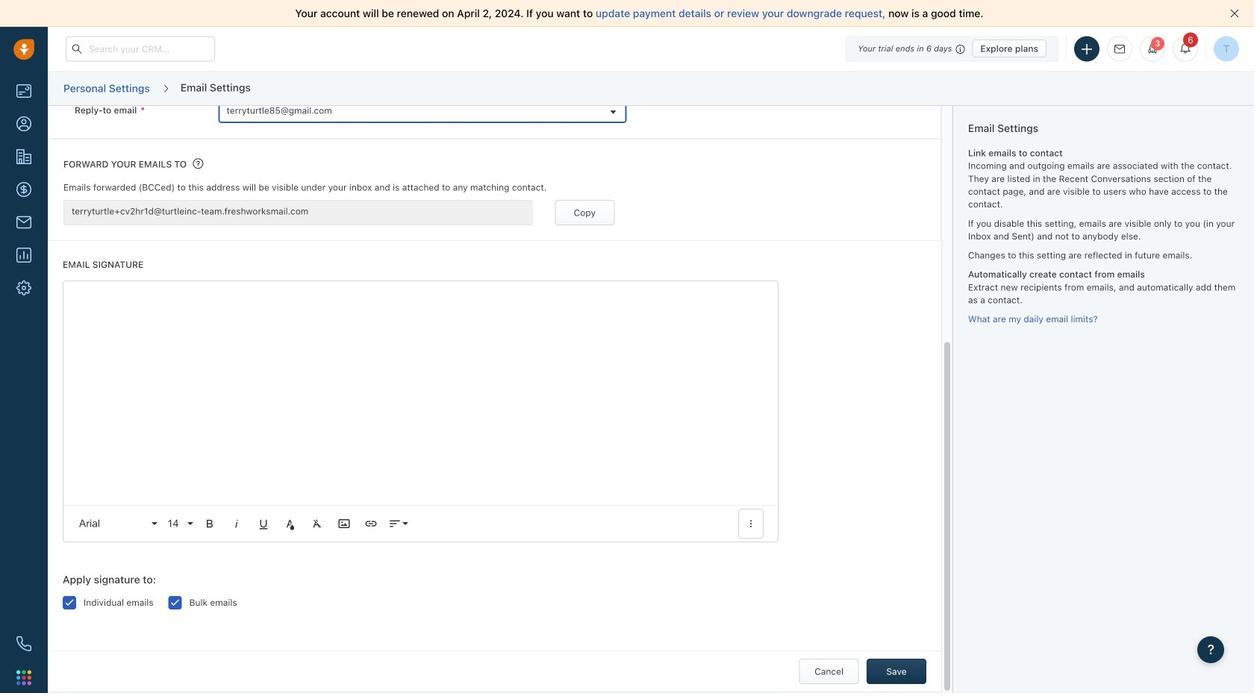 Task type: locate. For each thing, give the bounding box(es) containing it.
underline (⌘u) image
[[257, 518, 270, 531]]

phone element
[[9, 630, 39, 659]]

insert link (⌘k) image
[[364, 518, 378, 531]]

Search your CRM... text field
[[66, 36, 215, 62]]

freshworks switcher image
[[16, 671, 31, 686]]

text color image
[[284, 518, 297, 531]]

application
[[63, 281, 779, 543]]

italic (⌘i) image
[[230, 518, 243, 531]]

close image
[[1231, 9, 1240, 18]]

question circled image
[[193, 157, 203, 170]]

phone image
[[16, 637, 31, 652]]



Task type: vqa. For each thing, say whether or not it's contained in the screenshot.
Align image
yes



Task type: describe. For each thing, give the bounding box(es) containing it.
clear formatting image
[[311, 518, 324, 531]]

bold (⌘b) image
[[203, 518, 217, 531]]

insert image (⌘p) image
[[338, 518, 351, 531]]

send email image
[[1115, 44, 1126, 54]]

align image
[[388, 518, 402, 531]]

more misc image
[[745, 518, 758, 531]]



